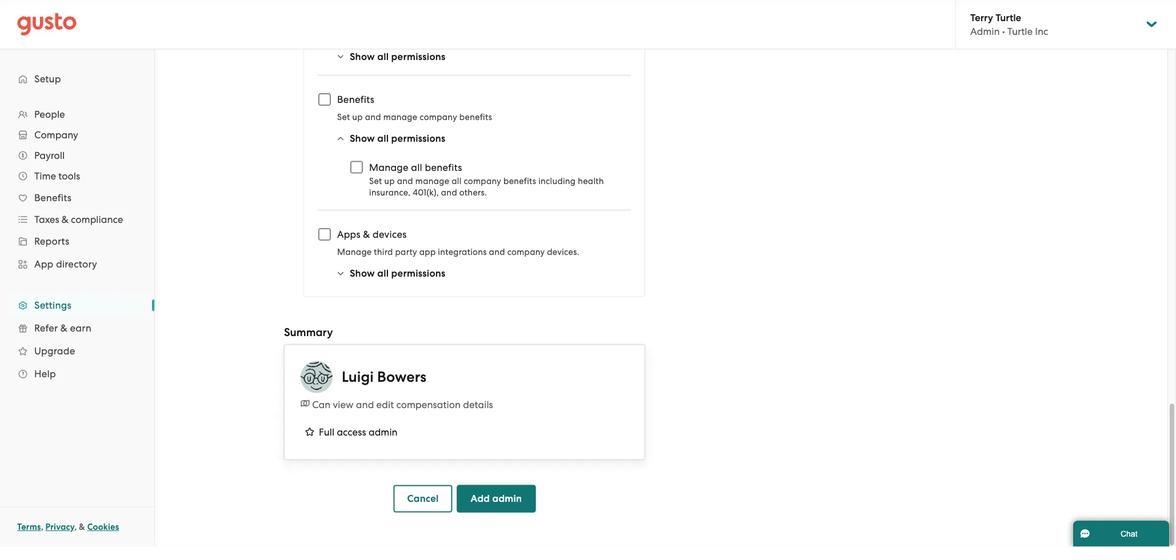 Task type: locate. For each thing, give the bounding box(es) containing it.
and down manage all benefits
[[397, 176, 413, 186]]

refer
[[34, 323, 58, 334]]

up up insurance,
[[384, 176, 395, 186]]

0 horizontal spatial set
[[337, 112, 350, 122]]

company inside set up and manage all company benefits including health insurance, 401(k), and others.
[[464, 176, 502, 186]]

& right taxes
[[62, 214, 69, 225]]

1 vertical spatial turtle
[[1008, 26, 1033, 37]]

party
[[395, 247, 417, 257]]

1 vertical spatial up
[[384, 176, 395, 186]]

payroll
[[34, 150, 65, 161]]

compensation
[[397, 399, 461, 411]]

1 , from the left
[[41, 522, 43, 532]]

manage down the apps
[[337, 247, 372, 257]]

terms , privacy , & cookies
[[17, 522, 119, 532]]

and for company
[[365, 112, 381, 122]]

view
[[333, 399, 354, 411]]

apps & devices
[[337, 229, 407, 240]]

permissions
[[392, 51, 446, 63], [392, 133, 446, 145], [392, 268, 446, 280]]

benefits link
[[11, 188, 143, 208]]

people
[[34, 109, 65, 120]]

2 vertical spatial benefits
[[504, 176, 537, 186]]

app directory
[[34, 258, 97, 270]]

directory
[[56, 258, 97, 270]]

, left 'privacy'
[[41, 522, 43, 532]]

time tools button
[[11, 166, 143, 186]]

0 horizontal spatial admin
[[369, 427, 398, 438]]

add
[[471, 493, 490, 505]]

None checkbox
[[344, 155, 369, 180]]

1 vertical spatial benefits
[[425, 162, 462, 173]]

setup link
[[11, 69, 143, 89]]

& inside dropdown button
[[62, 214, 69, 225]]

2 vertical spatial permissions
[[392, 268, 446, 280]]

time tools
[[34, 170, 80, 182]]

list containing people
[[0, 104, 154, 385]]

1 vertical spatial show
[[350, 133, 375, 145]]

set up and manage all company benefits including health insurance, 401(k), and others.
[[369, 176, 604, 198]]

taxes & compliance button
[[11, 209, 143, 230]]

0 vertical spatial manage
[[369, 162, 409, 173]]

third
[[374, 247, 393, 257]]

1 show from the top
[[350, 51, 375, 63]]

bowers
[[377, 369, 427, 386]]

can
[[312, 399, 331, 411]]

manage up insurance,
[[369, 162, 409, 173]]

reports
[[34, 236, 69, 247]]

1 vertical spatial manage
[[416, 176, 450, 186]]

& for earn
[[60, 323, 68, 334]]

company up others.
[[464, 176, 502, 186]]

0 vertical spatial benefits
[[460, 112, 492, 122]]

1 horizontal spatial set
[[369, 176, 382, 186]]

1 vertical spatial admin
[[493, 493, 522, 505]]

0 vertical spatial company
[[420, 112, 458, 122]]

manage
[[384, 112, 418, 122], [416, 176, 450, 186]]

luigi bowers
[[342, 369, 427, 386]]

list
[[0, 104, 154, 385]]

integrations
[[438, 247, 487, 257]]

luigi
[[342, 369, 374, 386]]

manage up manage all benefits
[[384, 112, 418, 122]]

and left edit
[[356, 399, 374, 411]]

and right integrations
[[489, 247, 505, 257]]

earn
[[70, 323, 91, 334]]

admin down edit
[[369, 427, 398, 438]]

1 horizontal spatial up
[[384, 176, 395, 186]]

admin
[[369, 427, 398, 438], [493, 493, 522, 505]]

set up and manage company benefits
[[337, 112, 492, 122]]

company
[[420, 112, 458, 122], [464, 176, 502, 186], [508, 247, 545, 257]]

company left devices.
[[508, 247, 545, 257]]

, left cookies button
[[74, 522, 77, 532]]

gusto navigation element
[[0, 49, 154, 404]]

1 horizontal spatial ,
[[74, 522, 77, 532]]

reports link
[[11, 231, 143, 252]]

and for compensation
[[356, 399, 374, 411]]

3 show all permissions from the top
[[350, 268, 446, 280]]

manage
[[369, 162, 409, 173], [337, 247, 372, 257]]

set for set up and manage all company benefits including health insurance, 401(k), and others.
[[369, 176, 382, 186]]

smiling face image
[[301, 361, 333, 393]]

company up manage all benefits
[[420, 112, 458, 122]]

1 vertical spatial benefits
[[34, 192, 72, 204]]

manage up 401(k),
[[416, 176, 450, 186]]

2 vertical spatial show
[[350, 268, 375, 280]]

health
[[578, 176, 604, 186]]

1 horizontal spatial company
[[464, 176, 502, 186]]

0 vertical spatial manage
[[384, 112, 418, 122]]

set inside set up and manage all company benefits including health insurance, 401(k), and others.
[[369, 176, 382, 186]]

401(k),
[[413, 188, 439, 198]]

and for all
[[397, 176, 413, 186]]

set
[[337, 112, 350, 122], [369, 176, 382, 186]]

add admin
[[471, 493, 522, 505]]

0 vertical spatial benefits
[[337, 94, 375, 106]]

benefits inside set up and manage all company benefits including health insurance, 401(k), and others.
[[504, 176, 537, 186]]

cancel
[[408, 493, 439, 505]]

0 vertical spatial show
[[350, 51, 375, 63]]

1 horizontal spatial benefits
[[337, 94, 375, 106]]

0 vertical spatial up
[[352, 112, 363, 122]]

benefits
[[460, 112, 492, 122], [425, 162, 462, 173], [504, 176, 537, 186]]

payroll button
[[11, 145, 143, 166]]

privacy
[[45, 522, 74, 532]]

and right 401(k),
[[441, 188, 457, 198]]

Benefits checkbox
[[312, 87, 337, 112]]

turtle right •
[[1008, 26, 1033, 37]]

all
[[378, 51, 389, 63], [378, 133, 389, 145], [411, 162, 423, 173], [452, 176, 462, 186], [378, 268, 389, 280]]

turtle
[[996, 12, 1022, 23], [1008, 26, 1033, 37]]

2 horizontal spatial company
[[508, 247, 545, 257]]

can view and edit compensation details
[[310, 399, 493, 411]]

show
[[350, 51, 375, 63], [350, 133, 375, 145], [350, 268, 375, 280]]

and right the benefits "checkbox"
[[365, 112, 381, 122]]

tools
[[58, 170, 80, 182]]

chat
[[1121, 530, 1138, 538]]

0 vertical spatial set
[[337, 112, 350, 122]]

0 horizontal spatial benefits
[[34, 192, 72, 204]]

up for set up and manage all company benefits including health insurance, 401(k), and others.
[[384, 176, 395, 186]]

benefits
[[337, 94, 375, 106], [34, 192, 72, 204]]

up inside set up and manage all company benefits including health insurance, 401(k), and others.
[[384, 176, 395, 186]]

up right the benefits "checkbox"
[[352, 112, 363, 122]]

1 permissions from the top
[[392, 51, 446, 63]]

time
[[34, 170, 56, 182]]

1 vertical spatial show all permissions
[[350, 133, 446, 145]]

0 horizontal spatial ,
[[41, 522, 43, 532]]

others.
[[460, 188, 487, 198]]

0 horizontal spatial up
[[352, 112, 363, 122]]

upgrade link
[[11, 341, 143, 361]]

& right the apps
[[363, 229, 370, 240]]

setup
[[34, 73, 61, 85]]

manage for manage all benefits
[[369, 162, 409, 173]]

1 vertical spatial manage
[[337, 247, 372, 257]]

admin right add at the left bottom of the page
[[493, 493, 522, 505]]

turtle up •
[[996, 12, 1022, 23]]

manage for all
[[416, 176, 450, 186]]

& left earn
[[60, 323, 68, 334]]

help link
[[11, 364, 143, 384]]

including
[[539, 176, 576, 186]]

show all permissions
[[350, 51, 446, 63], [350, 133, 446, 145], [350, 268, 446, 280]]

2 permissions from the top
[[392, 133, 446, 145]]

manage inside set up and manage all company benefits including health insurance, 401(k), and others.
[[416, 176, 450, 186]]

up
[[352, 112, 363, 122], [384, 176, 395, 186]]

access
[[337, 427, 366, 438]]

edit
[[377, 399, 394, 411]]

all inside set up and manage all company benefits including health insurance, 401(k), and others.
[[452, 176, 462, 186]]

,
[[41, 522, 43, 532], [74, 522, 77, 532]]

0 vertical spatial permissions
[[392, 51, 446, 63]]

0 vertical spatial show all permissions
[[350, 51, 446, 63]]

cancel button
[[394, 486, 453, 513]]

&
[[62, 214, 69, 225], [363, 229, 370, 240], [60, 323, 68, 334], [79, 522, 85, 532]]

1 vertical spatial permissions
[[392, 133, 446, 145]]

and
[[365, 112, 381, 122], [397, 176, 413, 186], [441, 188, 457, 198], [489, 247, 505, 257], [356, 399, 374, 411]]

1 vertical spatial set
[[369, 176, 382, 186]]

1 vertical spatial company
[[464, 176, 502, 186]]

2 vertical spatial show all permissions
[[350, 268, 446, 280]]

1 horizontal spatial admin
[[493, 493, 522, 505]]

taxes
[[34, 214, 59, 225]]



Task type: describe. For each thing, give the bounding box(es) containing it.
settings
[[34, 300, 71, 311]]

2 show all permissions from the top
[[350, 133, 446, 145]]

manage all benefits
[[369, 162, 462, 173]]

cookies
[[87, 522, 119, 532]]

devices.
[[547, 247, 580, 257]]

1 show all permissions from the top
[[350, 51, 446, 63]]

upgrade
[[34, 345, 75, 357]]

2 show from the top
[[350, 133, 375, 145]]

2 vertical spatial company
[[508, 247, 545, 257]]

company button
[[11, 125, 143, 145]]

admin
[[971, 26, 1001, 37]]

terms link
[[17, 522, 41, 532]]

insurance,
[[369, 188, 411, 198]]

company
[[34, 129, 78, 141]]

set for set up and manage company benefits
[[337, 112, 350, 122]]

app
[[34, 258, 53, 270]]

admin inside 'button'
[[493, 493, 522, 505]]

privacy link
[[45, 522, 74, 532]]

home image
[[17, 13, 77, 36]]

Apps & devices checkbox
[[312, 222, 337, 247]]

terry turtle admin • turtle inc
[[971, 12, 1049, 37]]

settings link
[[11, 295, 143, 316]]

3 show from the top
[[350, 268, 375, 280]]

app
[[420, 247, 436, 257]]

details
[[463, 399, 493, 411]]

compliance
[[71, 214, 123, 225]]

full
[[319, 427, 335, 438]]

terry
[[971, 12, 994, 23]]

app directory link
[[11, 254, 143, 275]]

up for set up and manage company benefits
[[352, 112, 363, 122]]

terms
[[17, 522, 41, 532]]

summary
[[284, 326, 333, 339]]

benefits inside list
[[34, 192, 72, 204]]

0 vertical spatial admin
[[369, 427, 398, 438]]

& left cookies button
[[79, 522, 85, 532]]

apps
[[337, 229, 361, 240]]

help
[[34, 368, 56, 380]]

cookies button
[[87, 520, 119, 534]]

manage third party app integrations and company devices.
[[337, 247, 580, 257]]

chat button
[[1074, 521, 1170, 547]]

manage for company
[[384, 112, 418, 122]]

0 vertical spatial turtle
[[996, 12, 1022, 23]]

people button
[[11, 104, 143, 125]]

taxes & compliance
[[34, 214, 123, 225]]

full access admin
[[319, 427, 398, 438]]

3 permissions from the top
[[392, 268, 446, 280]]

& for compliance
[[62, 214, 69, 225]]

devices
[[373, 229, 407, 240]]

0 horizontal spatial company
[[420, 112, 458, 122]]

•
[[1003, 26, 1006, 37]]

inc
[[1036, 26, 1049, 37]]

& for devices
[[363, 229, 370, 240]]

add admin button
[[457, 486, 536, 513]]

manage for manage third party app integrations and company devices.
[[337, 247, 372, 257]]

refer & earn link
[[11, 318, 143, 339]]

2 , from the left
[[74, 522, 77, 532]]

refer & earn
[[34, 323, 91, 334]]



Task type: vqa. For each thing, say whether or not it's contained in the screenshot.
Reports
yes



